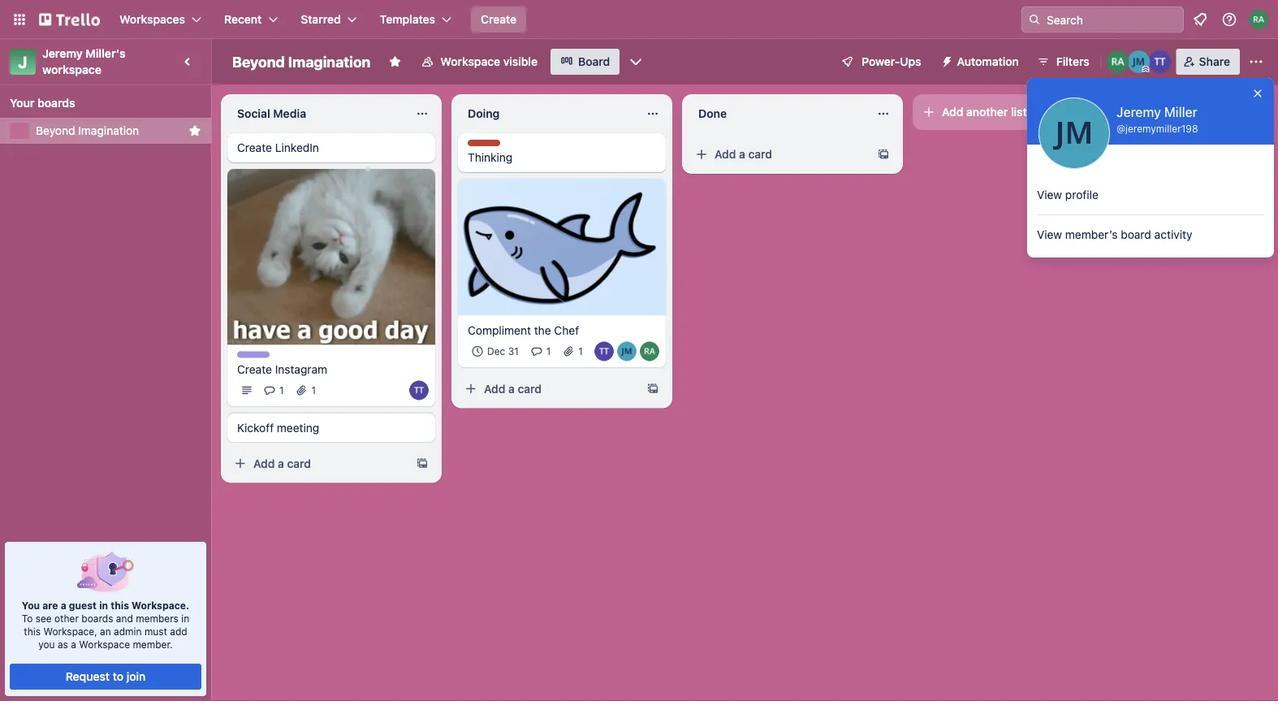 Task type: describe. For each thing, give the bounding box(es) containing it.
compliment the chef
[[468, 323, 579, 337]]

Board name text field
[[224, 49, 379, 75]]

back to home image
[[39, 6, 100, 32]]

miller
[[1165, 104, 1198, 120]]

add
[[170, 625, 187, 637]]

add a card button for doing
[[458, 376, 640, 402]]

workspace.
[[132, 599, 189, 611]]

filters button
[[1032, 49, 1095, 75]]

0 horizontal spatial jeremy miller (jeremymiller198) image
[[617, 342, 637, 361]]

close image
[[1252, 87, 1265, 100]]

create linkedin link
[[237, 140, 426, 156]]

power-ups
[[862, 55, 922, 68]]

as
[[58, 638, 68, 650]]

beyond inside text field
[[232, 53, 285, 70]]

another
[[967, 105, 1008, 119]]

a for social media
[[278, 456, 284, 470]]

imagination inside text field
[[288, 53, 371, 70]]

create instagram
[[237, 362, 327, 376]]

automation
[[957, 55, 1019, 68]]

create instagram link
[[237, 361, 426, 377]]

workspace visible button
[[411, 49, 548, 75]]

add inside button
[[942, 105, 964, 119]]

recent
[[224, 13, 262, 26]]

you
[[22, 599, 40, 611]]

beyond imagination link
[[36, 123, 182, 139]]

chef
[[554, 323, 579, 337]]

dec
[[487, 346, 506, 357]]

create for create
[[481, 13, 517, 26]]

see
[[35, 612, 52, 624]]

add a card button for social media
[[227, 450, 409, 476]]

power-ups button
[[830, 49, 931, 75]]

color: bold red, title: "thoughts" element
[[468, 140, 513, 152]]

member's
[[1066, 228, 1118, 241]]

add for doing
[[484, 382, 506, 395]]

jeremy miller (jeremymiller198) image
[[1128, 50, 1151, 73]]

kickoff meeting
[[237, 421, 319, 434]]

view for view member's board activity
[[1037, 228, 1063, 241]]

ruby anderson (rubyanderson7) image
[[1107, 50, 1130, 73]]

to
[[113, 670, 124, 683]]

add a card button for done
[[689, 141, 871, 167]]

0 vertical spatial jeremy miller (jeremymiller198) image
[[1039, 97, 1110, 169]]

thinking link
[[468, 149, 656, 166]]

you are a guest in this workspace. to see other boards and members in this workspace, an admin must add you as a workspace member.
[[22, 599, 189, 650]]

a right are
[[61, 599, 66, 611]]

share button
[[1177, 49, 1240, 75]]

a for doing
[[509, 382, 515, 395]]

your
[[10, 96, 35, 110]]

1 down instagram at the bottom left of the page
[[312, 385, 316, 396]]

starred button
[[291, 6, 367, 32]]

workspace,
[[43, 625, 97, 637]]

create for create linkedin
[[237, 141, 272, 154]]

beyond imagination inside "link"
[[36, 124, 139, 137]]

1 down the
[[546, 346, 551, 357]]

request to join button
[[10, 664, 201, 690]]

Search field
[[1041, 7, 1184, 32]]

j
[[18, 52, 27, 71]]

add for done
[[715, 147, 736, 161]]

terry turtle (terryturtle) image
[[1149, 50, 1172, 73]]

color: purple, title: none image
[[237, 351, 270, 358]]

request
[[66, 670, 110, 683]]

0 horizontal spatial in
[[99, 599, 108, 611]]

add a card for doing
[[484, 382, 542, 395]]

admin
[[114, 625, 142, 637]]

boards inside you are a guest in this workspace. to see other boards and members in this workspace, an admin must add you as a workspace member.
[[81, 612, 113, 624]]

share
[[1200, 55, 1231, 68]]

thinking
[[468, 151, 513, 164]]

1 horizontal spatial in
[[181, 612, 189, 624]]

you
[[38, 638, 55, 650]]

request to join
[[66, 670, 146, 683]]

miller's
[[86, 47, 126, 60]]

view member's board activity
[[1037, 228, 1193, 241]]

a right as
[[71, 638, 76, 650]]

workspace visible
[[441, 55, 538, 68]]

create linkedin
[[237, 141, 319, 154]]

jeremymiller198
[[1126, 123, 1199, 134]]

your boards with 1 items element
[[10, 93, 193, 113]]

Social Media text field
[[227, 101, 406, 127]]

kickoff
[[237, 421, 274, 434]]

your boards
[[10, 96, 75, 110]]

other
[[54, 612, 79, 624]]

the
[[534, 323, 551, 337]]

add another list button
[[913, 94, 1134, 130]]

Dec 31 checkbox
[[468, 342, 524, 361]]

Doing text field
[[458, 101, 637, 127]]

jeremy for miller's
[[42, 47, 83, 60]]

jeremy miller's workspace
[[42, 47, 129, 76]]



Task type: vqa. For each thing, say whether or not it's contained in the screenshot.
rightmost sm icon
no



Task type: locate. For each thing, give the bounding box(es) containing it.
templates button
[[370, 6, 461, 32]]

in up add
[[181, 612, 189, 624]]

create for create instagram
[[237, 362, 272, 376]]

add a card down kickoff meeting
[[253, 456, 311, 470]]

1 vertical spatial view
[[1037, 228, 1063, 241]]

workspaces button
[[110, 6, 211, 32]]

ruby anderson (rubyanderson7) image
[[1249, 10, 1269, 29], [640, 342, 660, 361]]

1 vertical spatial add a card
[[484, 382, 542, 395]]

0 vertical spatial add a card
[[715, 147, 773, 161]]

1
[[546, 346, 551, 357], [579, 346, 583, 357], [279, 385, 284, 396], [312, 385, 316, 396]]

profile
[[1066, 188, 1099, 201]]

workspace inside you are a guest in this workspace. to see other boards and members in this workspace, an admin must add you as a workspace member.
[[79, 638, 130, 650]]

1 horizontal spatial terry turtle (terryturtle) image
[[595, 342, 614, 361]]

search image
[[1028, 13, 1041, 26]]

0 vertical spatial imagination
[[288, 53, 371, 70]]

0 vertical spatial boards
[[37, 96, 75, 110]]

view
[[1037, 188, 1063, 201], [1037, 228, 1063, 241]]

1 vertical spatial beyond imagination
[[36, 124, 139, 137]]

board
[[578, 55, 610, 68]]

0 horizontal spatial add a card button
[[227, 450, 409, 476]]

0 horizontal spatial beyond imagination
[[36, 124, 139, 137]]

this member is an admin of this board. image
[[1143, 66, 1150, 73]]

add a card down 31
[[484, 382, 542, 395]]

beyond inside "link"
[[36, 124, 75, 137]]

add a card button
[[689, 141, 871, 167], [458, 376, 640, 402], [227, 450, 409, 476]]

create down social
[[237, 141, 272, 154]]

add a card
[[715, 147, 773, 161], [484, 382, 542, 395], [253, 456, 311, 470]]

workspaces
[[119, 13, 185, 26]]

jeremy miller (jeremymiller198) image left '@'
[[1039, 97, 1110, 169]]

1 vertical spatial jeremy
[[1117, 104, 1162, 120]]

add left the another
[[942, 105, 964, 119]]

a down the done text field
[[739, 147, 746, 161]]

1 horizontal spatial ruby anderson (rubyanderson7) image
[[1249, 10, 1269, 29]]

must
[[144, 625, 167, 637]]

create from template… image for done
[[877, 148, 890, 161]]

0 horizontal spatial workspace
[[79, 638, 130, 650]]

0 vertical spatial workspace
[[441, 55, 500, 68]]

@
[[1117, 123, 1126, 134]]

view left 'profile' at the top
[[1037, 188, 1063, 201]]

in
[[99, 599, 108, 611], [181, 612, 189, 624]]

1 horizontal spatial workspace
[[441, 55, 500, 68]]

0 vertical spatial jeremy
[[42, 47, 83, 60]]

add down done
[[715, 147, 736, 161]]

2 vertical spatial card
[[287, 456, 311, 470]]

view for view profile
[[1037, 188, 1063, 201]]

are
[[42, 599, 58, 611]]

in right guest
[[99, 599, 108, 611]]

0 vertical spatial card
[[749, 147, 773, 161]]

1 horizontal spatial boards
[[81, 612, 113, 624]]

add a card button down 31
[[458, 376, 640, 402]]

beyond imagination inside text field
[[232, 53, 371, 70]]

workspace navigation collapse icon image
[[177, 50, 200, 73]]

ruby anderson (rubyanderson7) image up create from template… image
[[640, 342, 660, 361]]

beyond imagination down starred
[[232, 53, 371, 70]]

0 horizontal spatial card
[[287, 456, 311, 470]]

0 horizontal spatial imagination
[[78, 124, 139, 137]]

0 vertical spatial this
[[111, 599, 129, 611]]

card for done
[[749, 147, 773, 161]]

1 vertical spatial create
[[237, 141, 272, 154]]

recent button
[[214, 6, 288, 32]]

workspace down an
[[79, 638, 130, 650]]

31
[[508, 346, 519, 357]]

boards right your
[[37, 96, 75, 110]]

1 horizontal spatial create from template… image
[[877, 148, 890, 161]]

customize views image
[[628, 54, 644, 70]]

0 horizontal spatial this
[[24, 625, 41, 637]]

workspace inside button
[[441, 55, 500, 68]]

1 horizontal spatial this
[[111, 599, 129, 611]]

2 view from the top
[[1037, 228, 1063, 241]]

visible
[[503, 55, 538, 68]]

1 horizontal spatial add a card button
[[458, 376, 640, 402]]

0 vertical spatial beyond imagination
[[232, 53, 371, 70]]

a
[[739, 147, 746, 161], [509, 382, 515, 395], [278, 456, 284, 470], [61, 599, 66, 611], [71, 638, 76, 650]]

jeremy inside the jeremy miller's workspace
[[42, 47, 83, 60]]

beyond down your boards
[[36, 124, 75, 137]]

1 vertical spatial beyond
[[36, 124, 75, 137]]

jeremy for miller
[[1117, 104, 1162, 120]]

2 vertical spatial create
[[237, 362, 272, 376]]

starred
[[301, 13, 341, 26]]

members
[[136, 612, 179, 624]]

jeremy miller (jeremymiller198) image
[[1039, 97, 1110, 169], [617, 342, 637, 361]]

a down 31
[[509, 382, 515, 395]]

1 view from the top
[[1037, 188, 1063, 201]]

terry turtle (terryturtle) image
[[595, 342, 614, 361], [409, 381, 429, 400]]

0 horizontal spatial jeremy
[[42, 47, 83, 60]]

1 horizontal spatial beyond imagination
[[232, 53, 371, 70]]

board link
[[551, 49, 620, 75]]

1 vertical spatial ruby anderson (rubyanderson7) image
[[640, 342, 660, 361]]

0 notifications image
[[1191, 10, 1210, 29]]

activity
[[1155, 228, 1193, 241]]

1 vertical spatial imagination
[[78, 124, 139, 137]]

1 vertical spatial card
[[518, 382, 542, 395]]

add another list
[[942, 105, 1027, 119]]

0 vertical spatial ruby anderson (rubyanderson7) image
[[1249, 10, 1269, 29]]

imagination
[[288, 53, 371, 70], [78, 124, 139, 137]]

thoughts thinking
[[468, 141, 513, 164]]

1 vertical spatial add a card button
[[458, 376, 640, 402]]

add a card button down the done text field
[[689, 141, 871, 167]]

open information menu image
[[1222, 11, 1238, 28]]

0 vertical spatial create from template… image
[[877, 148, 890, 161]]

workspace
[[441, 55, 500, 68], [79, 638, 130, 650]]

0 horizontal spatial terry turtle (terryturtle) image
[[409, 381, 429, 400]]

create inside button
[[481, 13, 517, 26]]

boards
[[37, 96, 75, 110], [81, 612, 113, 624]]

add down kickoff in the left bottom of the page
[[253, 456, 275, 470]]

jeremy
[[42, 47, 83, 60], [1117, 104, 1162, 120]]

card for social media
[[287, 456, 311, 470]]

filters
[[1057, 55, 1090, 68]]

thoughts
[[468, 141, 513, 152]]

ups
[[900, 55, 922, 68]]

1 vertical spatial workspace
[[79, 638, 130, 650]]

0 vertical spatial in
[[99, 599, 108, 611]]

automation button
[[935, 49, 1029, 75]]

primary element
[[0, 0, 1279, 39]]

1 vertical spatial this
[[24, 625, 41, 637]]

jeremy inside jeremy miller @ jeremymiller198
[[1117, 104, 1162, 120]]

card for doing
[[518, 382, 542, 395]]

dec 31
[[487, 346, 519, 357]]

beyond imagination
[[232, 53, 371, 70], [36, 124, 139, 137]]

beyond down recent popup button
[[232, 53, 285, 70]]

compliment
[[468, 323, 531, 337]]

0 vertical spatial add a card button
[[689, 141, 871, 167]]

add a card for done
[[715, 147, 773, 161]]

0 horizontal spatial create from template… image
[[416, 457, 429, 470]]

social media
[[237, 107, 306, 120]]

imagination down your boards with 1 items element
[[78, 124, 139, 137]]

2 horizontal spatial card
[[749, 147, 773, 161]]

add
[[942, 105, 964, 119], [715, 147, 736, 161], [484, 382, 506, 395], [253, 456, 275, 470]]

this down to
[[24, 625, 41, 637]]

0 vertical spatial beyond
[[232, 53, 285, 70]]

create button
[[471, 6, 527, 32]]

0 horizontal spatial beyond
[[36, 124, 75, 137]]

create from template… image
[[647, 382, 660, 395]]

1 horizontal spatial imagination
[[288, 53, 371, 70]]

workspace left visible
[[441, 55, 500, 68]]

1 horizontal spatial beyond
[[232, 53, 285, 70]]

done
[[699, 107, 727, 120]]

0 horizontal spatial add a card
[[253, 456, 311, 470]]

linkedin
[[275, 141, 319, 154]]

ruby anderson (rubyanderson7) image right 'open information menu' icon
[[1249, 10, 1269, 29]]

add a card for social media
[[253, 456, 311, 470]]

add a card down done
[[715, 147, 773, 161]]

0 horizontal spatial boards
[[37, 96, 75, 110]]

star or unstar board image
[[389, 55, 402, 68]]

list
[[1011, 105, 1027, 119]]

to
[[22, 612, 33, 624]]

1 horizontal spatial add a card
[[484, 382, 542, 395]]

1 vertical spatial jeremy miller (jeremymiller198) image
[[617, 342, 637, 361]]

guest
[[69, 599, 97, 611]]

and
[[116, 612, 133, 624]]

1 vertical spatial terry turtle (terryturtle) image
[[409, 381, 429, 400]]

2 horizontal spatial add a card button
[[689, 141, 871, 167]]

create up 'workspace visible'
[[481, 13, 517, 26]]

jeremy miller (jeremymiller198) image down compliment the chef link
[[617, 342, 637, 361]]

add for social media
[[253, 456, 275, 470]]

1 horizontal spatial jeremy miller (jeremymiller198) image
[[1039, 97, 1110, 169]]

a for done
[[739, 147, 746, 161]]

1 horizontal spatial jeremy
[[1117, 104, 1162, 120]]

1 horizontal spatial card
[[518, 382, 542, 395]]

view profile
[[1037, 188, 1099, 201]]

doing
[[468, 107, 500, 120]]

kickoff meeting link
[[237, 419, 426, 436]]

board
[[1121, 228, 1152, 241]]

1 vertical spatial boards
[[81, 612, 113, 624]]

media
[[273, 107, 306, 120]]

show menu image
[[1249, 54, 1265, 70]]

2 vertical spatial add a card
[[253, 456, 311, 470]]

Done text field
[[689, 101, 868, 127]]

sm image
[[935, 49, 957, 71]]

an
[[100, 625, 111, 637]]

add a card button down kickoff meeting link
[[227, 450, 409, 476]]

a down kickoff meeting
[[278, 456, 284, 470]]

1 down chef
[[579, 346, 583, 357]]

card down meeting
[[287, 456, 311, 470]]

1 vertical spatial create from template… image
[[416, 457, 429, 470]]

add down dec 31 checkbox
[[484, 382, 506, 395]]

this up the and
[[111, 599, 129, 611]]

0 horizontal spatial ruby anderson (rubyanderson7) image
[[640, 342, 660, 361]]

templates
[[380, 13, 435, 26]]

workspace
[[42, 63, 102, 76]]

imagination down starred popup button at the top left
[[288, 53, 371, 70]]

jeremy up '@'
[[1117, 104, 1162, 120]]

card down the done text field
[[749, 147, 773, 161]]

instagram
[[275, 362, 327, 376]]

0 vertical spatial view
[[1037, 188, 1063, 201]]

1 down create instagram at the bottom
[[279, 385, 284, 396]]

meeting
[[277, 421, 319, 434]]

join
[[127, 670, 146, 683]]

starred icon image
[[188, 124, 201, 137]]

2 vertical spatial add a card button
[[227, 450, 409, 476]]

jeremy miller @ jeremymiller198
[[1117, 104, 1199, 134]]

member.
[[133, 638, 173, 650]]

social
[[237, 107, 270, 120]]

create down color: purple, title: none icon
[[237, 362, 272, 376]]

card down 31
[[518, 382, 542, 395]]

compliment the chef link
[[468, 322, 656, 339]]

0 vertical spatial terry turtle (terryturtle) image
[[595, 342, 614, 361]]

view left member's at the right of the page
[[1037, 228, 1063, 241]]

beyond imagination down your boards with 1 items element
[[36, 124, 139, 137]]

jeremy up workspace
[[42, 47, 83, 60]]

2 horizontal spatial add a card
[[715, 147, 773, 161]]

0 vertical spatial create
[[481, 13, 517, 26]]

create from template… image
[[877, 148, 890, 161], [416, 457, 429, 470]]

imagination inside "link"
[[78, 124, 139, 137]]

create
[[481, 13, 517, 26], [237, 141, 272, 154], [237, 362, 272, 376]]

1 vertical spatial in
[[181, 612, 189, 624]]

power-
[[862, 55, 900, 68]]

this
[[111, 599, 129, 611], [24, 625, 41, 637]]

boards up an
[[81, 612, 113, 624]]

create from template… image for social media
[[416, 457, 429, 470]]



